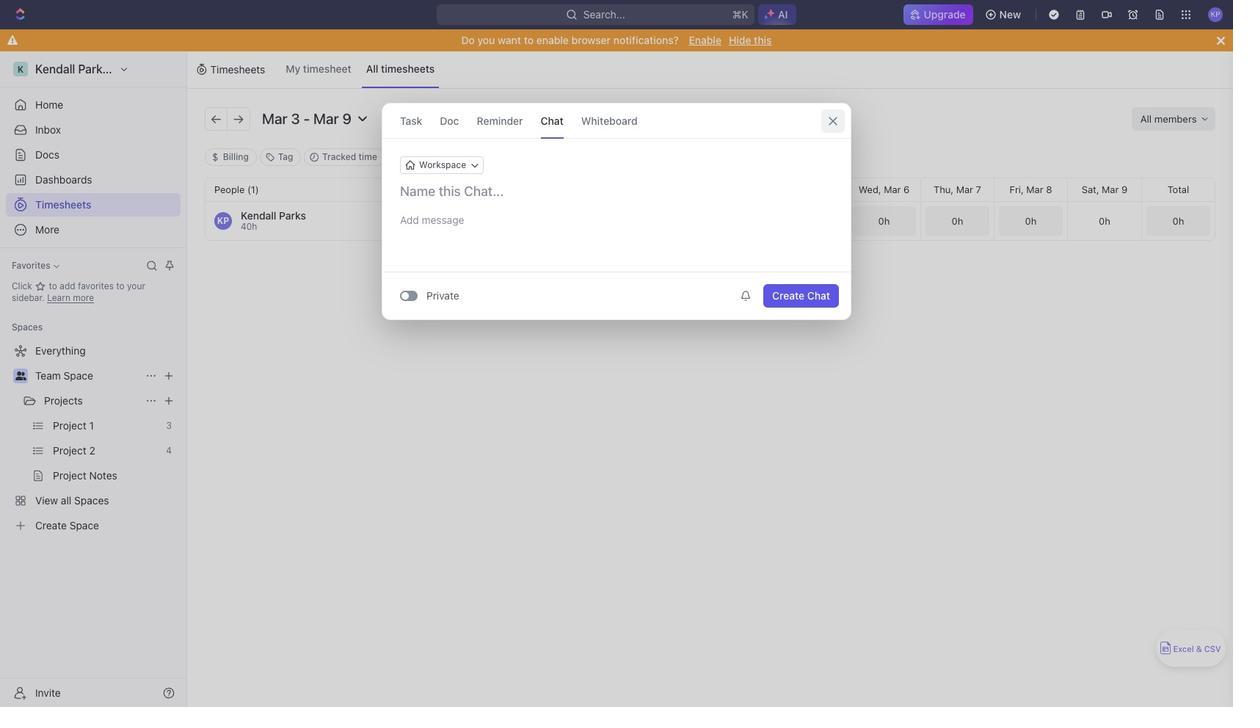 Task type: locate. For each thing, give the bounding box(es) containing it.
timesheets
[[210, 63, 265, 76], [35, 198, 91, 211]]

invite
[[35, 686, 61, 699]]

sidebar navigation
[[0, 51, 187, 707]]

chat
[[541, 114, 564, 127], [808, 289, 831, 302]]

timesheets down dashboards
[[35, 198, 91, 211]]

timesheets up →
[[210, 63, 265, 76]]

browser
[[572, 34, 611, 46]]

learn
[[47, 292, 70, 303]]

favorites button
[[6, 257, 65, 275]]

to right want
[[524, 34, 534, 46]]

chat inside button
[[808, 289, 831, 302]]

1 horizontal spatial to
[[116, 281, 125, 292]]

1 horizontal spatial chat
[[808, 289, 831, 302]]

to
[[524, 34, 534, 46], [49, 281, 57, 292], [116, 281, 125, 292]]

doc button
[[440, 104, 459, 138]]

all timesheets link
[[362, 51, 439, 88]]

notifications?
[[614, 34, 679, 46]]

⌘k
[[733, 8, 749, 21]]

workspace button
[[400, 156, 484, 174]]

tree containing team space
[[6, 339, 181, 538]]

chat right reminder in the left top of the page
[[541, 114, 564, 127]]

parks
[[279, 209, 306, 222]]

to up learn
[[49, 281, 57, 292]]

← button
[[206, 108, 228, 130]]

workspace
[[419, 159, 466, 170]]

2 horizontal spatial to
[[524, 34, 534, 46]]

docs
[[35, 148, 59, 161]]

0 horizontal spatial timesheets
[[35, 198, 91, 211]]

kendall
[[241, 209, 276, 222]]

inbox
[[35, 123, 61, 136]]

kendall parks, , element
[[214, 212, 232, 230]]

whiteboard
[[581, 114, 638, 127]]

whiteboard button
[[581, 104, 638, 138]]

to for favorites
[[116, 281, 125, 292]]

1 vertical spatial timesheets
[[35, 198, 91, 211]]

1 vertical spatial chat
[[808, 289, 831, 302]]

team
[[35, 369, 61, 382]]

chat button
[[541, 104, 564, 138]]

inbox link
[[6, 118, 181, 142]]

home link
[[6, 93, 181, 117]]

0 vertical spatial chat
[[541, 114, 564, 127]]

projects
[[44, 394, 83, 407]]

all
[[366, 62, 378, 75]]

doc
[[440, 114, 459, 127]]

to left your
[[116, 281, 125, 292]]

you
[[478, 34, 495, 46]]

click
[[12, 281, 35, 292]]

dialog
[[382, 103, 852, 320]]

chat right create
[[808, 289, 831, 302]]

favorites
[[78, 281, 114, 292]]

reminder
[[477, 114, 523, 127]]

create chat button
[[764, 284, 839, 308]]

upgrade
[[924, 8, 966, 21]]

tree inside sidebar navigation
[[6, 339, 181, 538]]

0 vertical spatial timesheets
[[210, 63, 265, 76]]

dialog containing task
[[382, 103, 852, 320]]

tree
[[6, 339, 181, 538]]

0 horizontal spatial chat
[[541, 114, 564, 127]]

hide
[[729, 34, 752, 46]]

user group image
[[15, 372, 26, 380]]

task button
[[400, 104, 422, 138]]



Task type: describe. For each thing, give the bounding box(es) containing it.
reminder button
[[477, 104, 523, 138]]

favorites
[[12, 260, 50, 271]]

new button
[[979, 3, 1030, 26]]

task
[[400, 114, 422, 127]]

docs link
[[6, 143, 181, 167]]

new
[[1000, 8, 1021, 21]]

→ button
[[228, 108, 250, 130]]

0 horizontal spatial to
[[49, 281, 57, 292]]

1 horizontal spatial timesheets
[[210, 63, 265, 76]]

→
[[233, 111, 245, 127]]

want
[[498, 34, 521, 46]]

kp
[[217, 215, 229, 226]]

my timesheet
[[286, 62, 352, 75]]

your
[[127, 281, 145, 292]]

sidebar.
[[12, 292, 45, 303]]

enable
[[537, 34, 569, 46]]

this
[[754, 34, 772, 46]]

private
[[427, 289, 459, 302]]

dashboards
[[35, 173, 92, 186]]

excel & csv
[[1174, 644, 1222, 654]]

Name this Chat... field
[[383, 183, 851, 200]]

more
[[73, 292, 94, 303]]

upgrade link
[[904, 4, 973, 25]]

add
[[60, 281, 75, 292]]

csv
[[1205, 644, 1222, 654]]

all timesheets
[[366, 62, 435, 75]]

learn more
[[47, 292, 94, 303]]

dashboards link
[[6, 168, 181, 192]]

timesheets link
[[6, 193, 181, 217]]

team space
[[35, 369, 93, 382]]

enable
[[689, 34, 722, 46]]

create chat
[[773, 289, 831, 302]]

timesheets
[[381, 62, 435, 75]]

workspace button
[[400, 156, 484, 174]]

my
[[286, 62, 301, 75]]

timesheets inside "link"
[[35, 198, 91, 211]]

team space link
[[35, 364, 140, 388]]

to for want
[[524, 34, 534, 46]]

40h
[[241, 221, 257, 232]]

kendall parks 40h
[[241, 209, 306, 232]]

learn more link
[[47, 292, 94, 303]]

home
[[35, 98, 63, 111]]

&
[[1197, 644, 1203, 654]]

my timesheet link
[[281, 51, 356, 88]]

create
[[773, 289, 805, 302]]

excel
[[1174, 644, 1194, 654]]

spaces
[[12, 322, 43, 333]]

search...
[[584, 8, 626, 21]]

do you want to enable browser notifications? enable hide this
[[462, 34, 772, 46]]

to add favorites to your sidebar.
[[12, 281, 145, 303]]

projects link
[[44, 389, 140, 413]]

timesheet
[[303, 62, 352, 75]]

excel & csv link
[[1157, 630, 1226, 667]]

do
[[462, 34, 475, 46]]

space
[[64, 369, 93, 382]]

←
[[210, 111, 222, 127]]



Task type: vqa. For each thing, say whether or not it's contained in the screenshot.
g, , element
no



